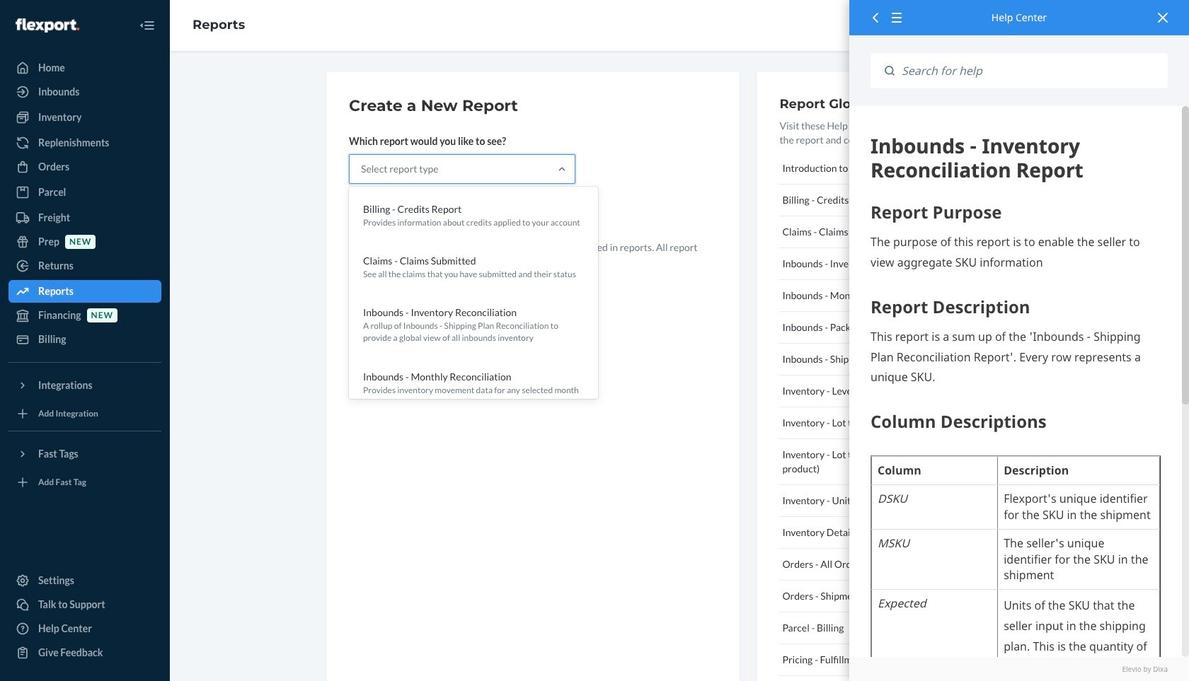 Task type: describe. For each thing, give the bounding box(es) containing it.
Search search field
[[895, 53, 1168, 89]]



Task type: locate. For each thing, give the bounding box(es) containing it.
close navigation image
[[139, 17, 156, 34]]

flexport logo image
[[16, 18, 79, 32]]



Task type: vqa. For each thing, say whether or not it's contained in the screenshot.
RETURNS link at left bottom
no



